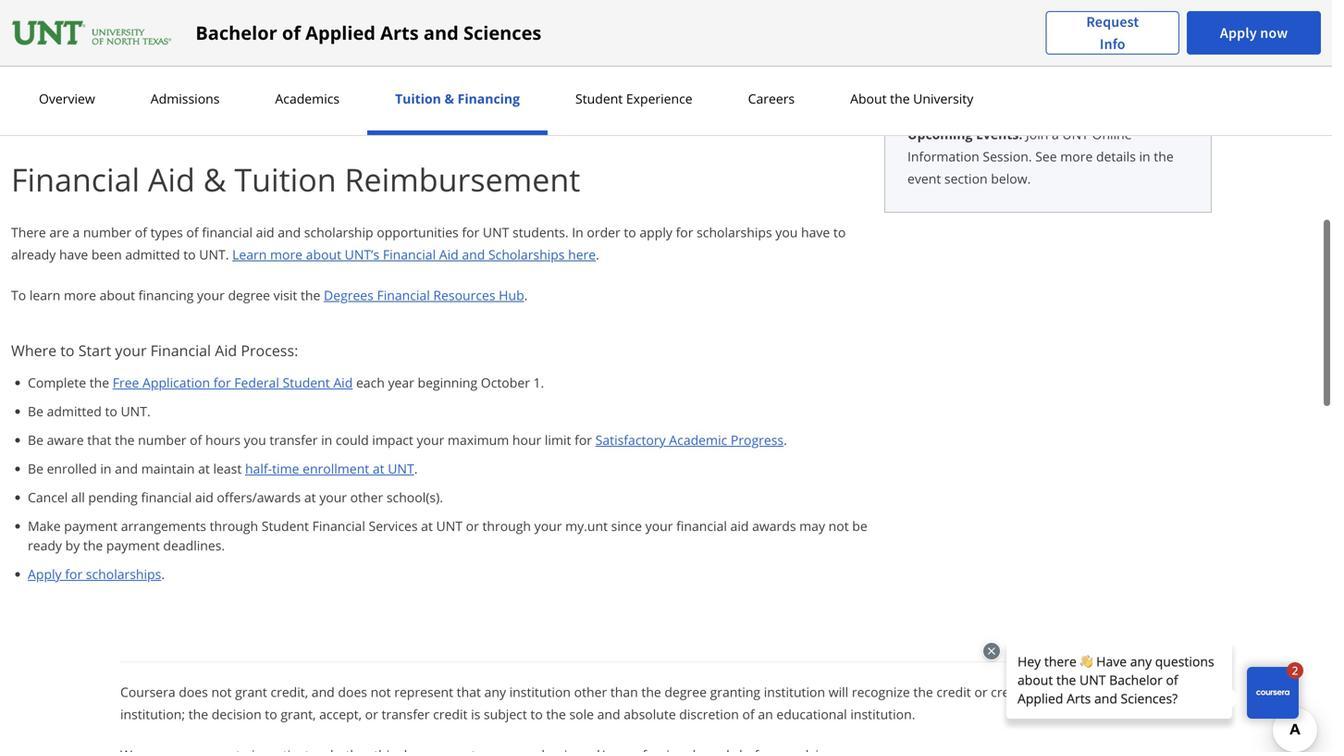 Task type: describe. For each thing, give the bounding box(es) containing it.
. down the order
[[596, 246, 600, 263]]

and right the (1
[[424, 20, 459, 45]]

half-
[[245, 460, 272, 478]]

an
[[758, 706, 773, 723]]

could
[[336, 431, 369, 449]]

0 vertical spatial &
[[445, 90, 454, 107]]

not inside the make payment arrangements through student financial services at unt or through your my.unt since your financial aid awards may not be ready by the payment deadlines.
[[829, 517, 849, 535]]

be for be enrolled in and maintain at least half-time enrollment at unt .
[[28, 460, 43, 478]]

aware
[[47, 431, 84, 449]]

the left sole
[[546, 706, 566, 723]]

june
[[1109, 57, 1136, 75]]

for down all
[[65, 565, 83, 583]]

where to start your financial aid process:
[[11, 341, 298, 360]]

your up free
[[115, 341, 147, 360]]

the down haven't at left
[[239, 59, 259, 76]]

financial up there
[[11, 158, 140, 201]]

apply for apply now
[[1220, 24, 1258, 42]]

financial down learn more about unt's financial aid and scholarships here link
[[377, 286, 430, 304]]

academics
[[275, 90, 340, 107]]

request info button
[[1046, 11, 1180, 55]]

in up pending
[[100, 460, 111, 478]]

for right apply
[[676, 223, 694, 241]]

your right since
[[646, 517, 673, 535]]

about
[[851, 90, 887, 107]]

your right financing
[[197, 286, 225, 304]]

0 vertical spatial payment
[[64, 517, 118, 535]]

are inside *if you are in the state of texas but haven't established residency (1 year) the tuition charge will be $750/sch. if you have more than 150 hours of transfer credit from texas schools, the tuition charge will be $580/sch. if you fall into the above categories, please contact unt- baas@coursera.org to discuss options.
[[55, 37, 75, 54]]

student inside the make payment arrangements through student financial services at unt or through your my.unt since your financial aid awards may not be ready by the payment deadlines.
[[262, 517, 309, 535]]

academic
[[669, 431, 728, 449]]

coursera
[[120, 683, 175, 701]]

maximum
[[448, 431, 509, 449]]

below.
[[991, 170, 1031, 187]]

since
[[611, 517, 642, 535]]

1 institution from the left
[[510, 683, 571, 701]]

1 vertical spatial aid
[[195, 489, 214, 506]]

of inside coursera does not grant credit, and does not represent that any institution other than the degree granting institution will recognize the credit or credential awarded by the institution; the decision to grant, accept, or transfer credit is subject to the sole and absolute discretion of an educational institution.
[[743, 706, 755, 723]]

learn
[[29, 286, 60, 304]]

be for be aware that the number of hours you transfer in could impact your maximum hour limit for satisfactory academic progress .
[[28, 431, 43, 449]]

services
[[369, 517, 418, 535]]

1 horizontal spatial not
[[371, 683, 391, 701]]

types
[[151, 223, 183, 241]]

for right opportunities
[[462, 223, 480, 241]]

the down be admitted to unt.
[[115, 431, 135, 449]]

grant,
[[281, 706, 316, 723]]

the right the visit at top
[[301, 286, 321, 304]]

resources
[[433, 286, 496, 304]]

awards
[[752, 517, 796, 535]]

more right the 'learn'
[[64, 286, 96, 304]]

complete
[[28, 374, 86, 391]]

1 vertical spatial student
[[283, 374, 330, 391]]

absolute
[[624, 706, 676, 723]]

scholarships
[[489, 246, 565, 263]]

into
[[516, 59, 539, 76]]

been
[[91, 246, 122, 263]]

. up awards
[[784, 431, 787, 449]]

the right "year)" at the left of the page
[[456, 37, 475, 54]]

limit
[[545, 431, 571, 449]]

the up absolute
[[642, 683, 661, 701]]

list item containing apply for scholarships
[[28, 565, 885, 584]]

other inside coursera does not grant credit, and does not represent that any institution other than the degree granting institution will recognize the credit or credential awarded by the institution; the decision to grant, accept, or transfer credit is subject to the sole and absolute discretion of an educational institution.
[[574, 683, 607, 701]]

opportunities
[[377, 223, 459, 241]]

a inside there are a number of types of financial aid and scholarship opportunities for unt students. in order to apply for scholarships you have to already have been admitted to unt.
[[73, 223, 80, 241]]

0 vertical spatial texas
[[165, 37, 200, 54]]

application inside list item
[[143, 374, 210, 391]]

your down enrollment
[[319, 489, 347, 506]]

student experience link
[[570, 90, 698, 107]]

that inside list item
[[87, 431, 112, 449]]

transfer inside coursera does not grant credit, and does not represent that any institution other than the degree granting institution will recognize the credit or credential awarded by the institution; the decision to grant, accept, or transfer credit is subject to the sole and absolute discretion of an educational institution.
[[382, 706, 430, 723]]

2 through from the left
[[483, 517, 531, 535]]

arts
[[380, 20, 419, 45]]

to inside list item
[[105, 403, 117, 420]]

year)
[[422, 37, 452, 54]]

the right into
[[543, 59, 562, 76]]

cancel
[[28, 489, 68, 506]]

your left my.unt
[[535, 517, 562, 535]]

information
[[908, 148, 980, 165]]

for left the federal
[[214, 374, 231, 391]]

of right state
[[149, 37, 162, 54]]

fall 2024 classes begin: august 2024
[[924, 86, 1145, 104]]

school(s).
[[387, 489, 443, 506]]

schools,
[[187, 59, 236, 76]]

the right about
[[890, 90, 910, 107]]

may
[[800, 517, 825, 535]]

financial inside "cancel all pending financial aid offers/awards at your other school(s)." list item
[[141, 489, 192, 506]]

the right recognize
[[914, 683, 934, 701]]

least
[[213, 460, 242, 478]]

and up the resources
[[462, 246, 485, 263]]

0 horizontal spatial about
[[100, 286, 135, 304]]

0 horizontal spatial or
[[365, 706, 378, 723]]

already
[[11, 246, 56, 263]]

financial inside there are a number of types of financial aid and scholarship opportunities for unt students. in order to apply for scholarships you have to already have been admitted to unt.
[[202, 223, 253, 241]]

about the university link
[[845, 90, 979, 107]]

unt inside join a unt online information session. see more details in the event section below.
[[1063, 125, 1089, 143]]

you inside there are a number of types of financial aid and scholarship opportunities for unt students. in order to apply for scholarships you have to already have been admitted to unt.
[[776, 223, 798, 241]]

1 does from the left
[[179, 683, 208, 701]]

about the university
[[851, 90, 974, 107]]

offers/awards
[[217, 489, 301, 506]]

0 horizontal spatial scholarships
[[86, 565, 161, 583]]

fall
[[494, 59, 512, 76]]

0 horizontal spatial tuition
[[234, 158, 337, 201]]

at down half-time enrollment at unt link
[[304, 489, 316, 506]]

list item containing be aware that the number of hours you transfer in could impact your maximum hour limit for
[[28, 430, 885, 450]]

will inside coursera does not grant credit, and does not represent that any institution other than the degree granting institution will recognize the credit or credential awarded by the institution; the decision to grant, accept, or transfer credit is subject to the sole and absolute discretion of an educational institution.
[[829, 683, 849, 701]]

to
[[11, 286, 26, 304]]

apply for apply for scholarships .
[[28, 565, 62, 583]]

hours inside *if you are in the state of texas but haven't established residency (1 year) the tuition charge will be $750/sch. if you have more than 150 hours of transfer credit from texas schools, the tuition charge will be $580/sch. if you fall into the above categories, please contact unt- baas@coursera.org to discuss options.
[[835, 37, 871, 54]]

of left types
[[135, 223, 147, 241]]

unt. inside there are a number of types of financial aid and scholarship opportunities for unt students. in order to apply for scholarships you have to already have been admitted to unt.
[[199, 246, 229, 263]]

grant
[[235, 683, 267, 701]]

academics link
[[270, 90, 345, 107]]

your right impact
[[417, 431, 444, 449]]

. up school(s).
[[414, 460, 418, 478]]

at left the least
[[198, 460, 210, 478]]

1 horizontal spatial if
[[674, 37, 682, 54]]

admitted inside there are a number of types of financial aid and scholarship opportunities for unt students. in order to apply for scholarships you have to already have been admitted to unt.
[[125, 246, 180, 263]]

visit
[[274, 286, 297, 304]]

financial inside the make payment arrangements through student financial services at unt or through your my.unt since your financial aid awards may not be ready by the payment deadlines.
[[312, 517, 365, 535]]

in inside join a unt online information session. see more details in the event section below.
[[1140, 148, 1151, 165]]

or inside the make payment arrangements through student financial services at unt or through your my.unt since your financial aid awards may not be ready by the payment deadlines.
[[466, 517, 479, 535]]

unt. inside list item
[[121, 403, 151, 420]]

federal
[[234, 374, 279, 391]]

baas@coursera.org
[[11, 81, 131, 99]]

0 vertical spatial charge
[[521, 37, 562, 54]]

1 vertical spatial payment
[[106, 537, 160, 554]]

hub
[[499, 286, 524, 304]]

$580/sch.
[[391, 59, 454, 76]]

2 horizontal spatial or
[[975, 683, 988, 701]]

list containing application priority deadlines: june 1, 2024
[[915, 56, 1189, 105]]

educational
[[777, 706, 847, 723]]

1 horizontal spatial transfer
[[270, 431, 318, 449]]

0 vertical spatial tuition
[[479, 37, 518, 54]]

0 vertical spatial about
[[306, 246, 342, 263]]

make payment arrangements through student financial services at unt or through your my.unt since your financial aid awards may not be ready by the payment deadlines.
[[28, 517, 868, 554]]

0 horizontal spatial will
[[349, 59, 369, 76]]

1 vertical spatial charge
[[305, 59, 346, 76]]

bachelor
[[196, 20, 277, 45]]

sciences
[[464, 20, 542, 45]]

number inside there are a number of types of financial aid and scholarship opportunities for unt students. in order to apply for scholarships you have to already have been admitted to unt.
[[83, 223, 132, 241]]

1,
[[1139, 57, 1150, 75]]

aid up types
[[148, 158, 195, 201]]

there are a number of types of financial aid and scholarship opportunities for unt students. in order to apply for scholarships you have to already have been admitted to unt.
[[11, 223, 846, 263]]

. down deadlines.
[[161, 565, 165, 583]]

1.
[[534, 374, 544, 391]]

cancel all pending financial aid offers/awards at your other school(s).
[[28, 489, 443, 506]]

0 horizontal spatial 2024
[[948, 86, 978, 104]]

granting
[[710, 683, 761, 701]]

0 horizontal spatial have
[[59, 246, 88, 263]]

1 vertical spatial be
[[373, 59, 388, 76]]

maintain
[[141, 460, 195, 478]]

unt-
[[765, 59, 795, 76]]

financial down financing
[[151, 341, 211, 360]]

and inside there are a number of types of financial aid and scholarship opportunities for unt students. in order to apply for scholarships you have to already have been admitted to unt.
[[278, 223, 301, 241]]

to inside *if you are in the state of texas but haven't established residency (1 year) the tuition charge will be $750/sch. if you have more than 150 hours of transfer credit from texas schools, the tuition charge will be $580/sch. if you fall into the above categories, please contact unt- baas@coursera.org to discuss options.
[[135, 81, 147, 99]]

at inside the make payment arrangements through student financial services at unt or through your my.unt since your financial aid awards may not be ready by the payment deadlines.
[[421, 517, 433, 535]]

of right types
[[186, 223, 199, 241]]

reimbursement
[[345, 158, 580, 201]]

the left decision
[[189, 706, 208, 723]]

0 horizontal spatial degree
[[228, 286, 270, 304]]

a inside join a unt online information session. see more details in the event section below.
[[1052, 125, 1059, 143]]

the left free
[[90, 374, 109, 391]]

haven't
[[227, 37, 270, 54]]

satisfactory academic progress link
[[596, 431, 784, 449]]

awarded
[[1055, 683, 1108, 701]]

tuition & financing link
[[390, 90, 526, 107]]

info
[[1100, 35, 1126, 53]]

2 vertical spatial credit
[[433, 706, 468, 723]]

apply
[[640, 223, 673, 241]]

join
[[1026, 125, 1049, 143]]

and up accept,
[[312, 683, 335, 701]]

where
[[11, 341, 57, 360]]

make
[[28, 517, 61, 535]]

impact
[[372, 431, 414, 449]]

$750/sch.
[[608, 37, 670, 54]]

financing
[[138, 286, 194, 304]]

than inside coursera does not grant credit, and does not represent that any institution other than the degree granting institution will recognize the credit or credential awarded by the institution; the decision to grant, accept, or transfer credit is subject to the sole and absolute discretion of an educational institution.
[[611, 683, 638, 701]]

by inside the make payment arrangements through student financial services at unt or through your my.unt since your financial aid awards may not be ready by the payment deadlines.
[[65, 537, 80, 554]]

unt down be aware that the number of hours you transfer in could impact your maximum hour limit for satisfactory academic progress .
[[388, 460, 414, 478]]

aid down opportunities
[[439, 246, 459, 263]]

degrees financial resources hub link
[[324, 286, 524, 304]]

see
[[1036, 148, 1057, 165]]

aid inside there are a number of types of financial aid and scholarship opportunities for unt students. in order to apply for scholarships you have to already have been admitted to unt.
[[256, 223, 274, 241]]



Task type: vqa. For each thing, say whether or not it's contained in the screenshot.
the left between
no



Task type: locate. For each thing, give the bounding box(es) containing it.
are inside there are a number of types of financial aid and scholarship opportunities for unt students. in order to apply for scholarships you have to already have been admitted to unt.
[[49, 223, 69, 241]]

and inside list item
[[115, 460, 138, 478]]

list item up be admitted to unt. list item
[[28, 373, 885, 392]]

request
[[1087, 12, 1139, 31]]

cancel all pending financial aid offers/awards at your other school(s). list item
[[28, 488, 885, 507]]

transfer up baas@coursera.org
[[27, 59, 75, 76]]

at down impact
[[373, 460, 385, 478]]

unt inside the make payment arrangements through student financial services at unt or through your my.unt since your financial aid awards may not be ready by the payment deadlines.
[[436, 517, 463, 535]]

more right the learn
[[270, 246, 303, 263]]

0 vertical spatial apply
[[1220, 24, 1258, 42]]

0 horizontal spatial tuition
[[262, 59, 302, 76]]

admitted inside list item
[[47, 403, 102, 420]]

2024 right 1,
[[1153, 57, 1183, 75]]

0 horizontal spatial application
[[143, 374, 210, 391]]

4 list item from the top
[[28, 459, 885, 478]]

have for more
[[711, 37, 740, 54]]

coursera does not grant credit, and does not represent that any institution other than the degree granting institution will recognize the credit or credential awarded by the institution; the decision to grant, accept, or transfer credit is subject to the sole and absolute discretion of an educational institution.
[[120, 683, 1149, 723]]

and right sole
[[597, 706, 621, 723]]

does right coursera
[[179, 683, 208, 701]]

1 horizontal spatial credit
[[433, 706, 468, 723]]

more up contact
[[743, 37, 775, 54]]

degree inside coursera does not grant credit, and does not represent that any institution other than the degree granting institution will recognize the credit or credential awarded by the institution; the decision to grant, accept, or transfer credit is subject to the sole and absolute discretion of an educational institution.
[[665, 683, 707, 701]]

unt's
[[345, 246, 380, 263]]

and left scholarship
[[278, 223, 301, 241]]

unt inside there are a number of types of financial aid and scholarship opportunities for unt students. in order to apply for scholarships you have to already have been admitted to unt.
[[483, 223, 509, 241]]

be up cancel on the left bottom of the page
[[28, 460, 43, 478]]

more inside join a unt online information session. see more details in the event section below.
[[1061, 148, 1093, 165]]

1 vertical spatial list
[[19, 373, 885, 584]]

aid down be enrolled in and maintain at least half-time enrollment at unt .
[[195, 489, 214, 506]]

number inside list item
[[138, 431, 186, 449]]

1 vertical spatial are
[[49, 223, 69, 241]]

1 list item from the top
[[28, 0, 885, 16]]

by right ready
[[65, 537, 80, 554]]

for
[[462, 223, 480, 241], [676, 223, 694, 241], [214, 374, 231, 391], [575, 431, 592, 449], [65, 565, 83, 583]]

degrees
[[324, 286, 374, 304]]

1 vertical spatial have
[[801, 223, 830, 241]]

the inside the make payment arrangements through student financial services at unt or through your my.unt since your financial aid awards may not be ready by the payment deadlines.
[[83, 537, 103, 554]]

recognize
[[852, 683, 910, 701]]

of down *if
[[11, 59, 23, 76]]

2 be from the top
[[28, 431, 43, 449]]

event
[[908, 170, 941, 187]]

1 horizontal spatial have
[[711, 37, 740, 54]]

be right may
[[853, 517, 868, 535]]

0 horizontal spatial apply
[[28, 565, 62, 583]]

1 vertical spatial texas
[[149, 59, 184, 76]]

financial down maintain
[[141, 489, 192, 506]]

1 horizontal spatial than
[[779, 37, 807, 54]]

applied
[[306, 20, 376, 45]]

institution
[[510, 683, 571, 701], [764, 683, 826, 701]]

in up baas@coursera.org
[[78, 37, 90, 54]]

overview
[[39, 90, 95, 107]]

institution;
[[120, 706, 185, 723]]

any
[[485, 683, 506, 701]]

be up above
[[589, 37, 604, 54]]

1 vertical spatial a
[[73, 223, 80, 241]]

. down scholarships
[[524, 286, 528, 304]]

transfer down represent on the bottom of page
[[382, 706, 430, 723]]

student down process: at the top left
[[283, 374, 330, 391]]

1 vertical spatial that
[[457, 683, 481, 701]]

institution up educational
[[764, 683, 826, 701]]

1 horizontal spatial list
[[915, 56, 1189, 105]]

fall 2024 classes begin: august 2024 list item
[[924, 85, 1189, 105]]

5 list item from the top
[[28, 565, 885, 584]]

financial up the learn
[[202, 223, 253, 241]]

more right see
[[1061, 148, 1093, 165]]

2 vertical spatial student
[[262, 517, 309, 535]]

2 institution from the left
[[764, 683, 826, 701]]

upcoming events:
[[908, 125, 1023, 143]]

students.
[[513, 223, 569, 241]]

more inside *if you are in the state of texas but haven't established residency (1 year) the tuition charge will be $750/sch. if you have more than 150 hours of transfer credit from texas schools, the tuition charge will be $580/sch. if you fall into the above categories, please contact unt- baas@coursera.org to discuss options.
[[743, 37, 775, 54]]

3 list item from the top
[[28, 430, 885, 450]]

0 vertical spatial if
[[674, 37, 682, 54]]

charge down established
[[305, 59, 346, 76]]

1 horizontal spatial number
[[138, 431, 186, 449]]

at
[[198, 460, 210, 478], [373, 460, 385, 478], [304, 489, 316, 506], [421, 517, 433, 535]]

1 vertical spatial financial
[[141, 489, 192, 506]]

hours right 150
[[835, 37, 871, 54]]

2 vertical spatial financial
[[677, 517, 727, 535]]

1 vertical spatial tuition
[[234, 158, 337, 201]]

1 vertical spatial other
[[574, 683, 607, 701]]

the
[[93, 37, 113, 54], [456, 37, 475, 54], [239, 59, 259, 76], [543, 59, 562, 76], [890, 90, 910, 107], [1154, 148, 1174, 165], [301, 286, 321, 304], [90, 374, 109, 391], [115, 431, 135, 449], [83, 537, 103, 554], [642, 683, 661, 701], [914, 683, 934, 701], [1129, 683, 1149, 701], [189, 706, 208, 723], [546, 706, 566, 723]]

that inside coursera does not grant credit, and does not represent that any institution other than the degree granting institution will recognize the credit or credential awarded by the institution; the decision to grant, accept, or transfer credit is subject to the sole and absolute discretion of an educational institution.
[[457, 683, 481, 701]]

0 vertical spatial degree
[[228, 286, 270, 304]]

aid up free application for federal student aid 'link'
[[215, 341, 237, 360]]

0 horizontal spatial aid
[[195, 489, 214, 506]]

are right there
[[49, 223, 69, 241]]

0 vertical spatial by
[[65, 537, 80, 554]]

unt down "cancel all pending financial aid offers/awards at your other school(s)." list item
[[436, 517, 463, 535]]

3 be from the top
[[28, 460, 43, 478]]

apply inside button
[[1220, 24, 1258, 42]]

progress
[[731, 431, 784, 449]]

0 vertical spatial application
[[924, 57, 992, 75]]

0 horizontal spatial through
[[210, 517, 258, 535]]

enrollment
[[303, 460, 369, 478]]

0 horizontal spatial hours
[[205, 431, 241, 449]]

by right awarded
[[1111, 683, 1126, 701]]

*if you are in the state of texas but haven't established residency (1 year) the tuition charge will be $750/sch. if you have more than 150 hours of transfer credit from texas schools, the tuition charge will be $580/sch. if you fall into the above categories, please contact unt- baas@coursera.org to discuss options.
[[11, 37, 871, 99]]

a right there
[[73, 223, 80, 241]]

unt. left the learn
[[199, 246, 229, 263]]

overview link
[[33, 90, 101, 107]]

1 horizontal spatial institution
[[764, 683, 826, 701]]

about down been on the left top of the page
[[100, 286, 135, 304]]

be admitted to unt. list item
[[28, 402, 885, 421]]

tuition down $580/sch.
[[395, 90, 441, 107]]

0 horizontal spatial charge
[[305, 59, 346, 76]]

the left state
[[93, 37, 113, 54]]

free
[[113, 374, 139, 391]]

will up above
[[566, 37, 586, 54]]

tuition
[[479, 37, 518, 54], [262, 59, 302, 76]]

texas up discuss on the top left
[[149, 59, 184, 76]]

hours inside list item
[[205, 431, 241, 449]]

student down offers/awards
[[262, 517, 309, 535]]

1 horizontal spatial through
[[483, 517, 531, 535]]

texas left but
[[165, 37, 200, 54]]

0 vertical spatial financial
[[202, 223, 253, 241]]

2 horizontal spatial 2024
[[1153, 57, 1183, 75]]

other inside list item
[[350, 489, 383, 506]]

1 horizontal spatial does
[[338, 683, 367, 701]]

2 horizontal spatial have
[[801, 223, 830, 241]]

number up maintain
[[138, 431, 186, 449]]

have inside *if you are in the state of texas but haven't established residency (1 year) the tuition charge will be $750/sch. if you have more than 150 hours of transfer credit from texas schools, the tuition charge will be $580/sch. if you fall into the above categories, please contact unt- baas@coursera.org to discuss options.
[[711, 37, 740, 54]]

online
[[1092, 125, 1132, 143]]

0 horizontal spatial financial
[[141, 489, 192, 506]]

in left could
[[321, 431, 332, 449]]

1 vertical spatial hours
[[205, 431, 241, 449]]

1 horizontal spatial apply
[[1220, 24, 1258, 42]]

& left financing
[[445, 90, 454, 107]]

number up been on the left top of the page
[[83, 223, 132, 241]]

that up is
[[457, 683, 481, 701]]

not up decision
[[211, 683, 232, 701]]

2 vertical spatial aid
[[731, 517, 749, 535]]

admitted down types
[[125, 246, 180, 263]]

of inside list item
[[190, 431, 202, 449]]

time
[[272, 460, 299, 478]]

be inside the make payment arrangements through student financial services at unt or through your my.unt since your financial aid awards may not be ready by the payment deadlines.
[[853, 517, 868, 535]]

or down "cancel all pending financial aid offers/awards at your other school(s)." list item
[[466, 517, 479, 535]]

you
[[30, 37, 52, 54], [685, 37, 707, 54], [468, 59, 491, 76], [776, 223, 798, 241], [244, 431, 266, 449]]

institution.
[[851, 706, 916, 723]]

1 horizontal spatial hours
[[835, 37, 871, 54]]

aid
[[148, 158, 195, 201], [439, 246, 459, 263], [215, 341, 237, 360], [333, 374, 353, 391]]

2 does from the left
[[338, 683, 367, 701]]

2 vertical spatial have
[[59, 246, 88, 263]]

join a unt online information session. see more details in the event section below.
[[908, 125, 1174, 187]]

list item up "year)" at the left of the page
[[28, 0, 885, 16]]

2 horizontal spatial credit
[[937, 683, 971, 701]]

2 list item from the top
[[28, 373, 885, 392]]

tuition down established
[[262, 59, 302, 76]]

for right "limit"
[[575, 431, 592, 449]]

1 horizontal spatial by
[[1111, 683, 1126, 701]]

apply inside list item
[[28, 565, 62, 583]]

if up tuition & financing
[[457, 59, 465, 76]]

than up unt-
[[779, 37, 807, 54]]

1 vertical spatial by
[[1111, 683, 1126, 701]]

1 be from the top
[[28, 403, 43, 420]]

apply for scholarships .
[[28, 565, 165, 583]]

the right awarded
[[1129, 683, 1149, 701]]

student down above
[[576, 90, 623, 107]]

1 vertical spatial or
[[975, 683, 988, 701]]

a right join
[[1052, 125, 1059, 143]]

2024 for application priority deadlines: june 1, 2024
[[1153, 57, 1183, 75]]

2 horizontal spatial will
[[829, 683, 849, 701]]

be down residency
[[373, 59, 388, 76]]

my.unt
[[566, 517, 608, 535]]

0 vertical spatial have
[[711, 37, 740, 54]]

make payment arrangements through student financial services at unt or through your my.unt since your financial aid awards may not be ready by the payment deadlines. list item
[[28, 516, 885, 555]]

other up sole
[[574, 683, 607, 701]]

1 vertical spatial credit
[[937, 683, 971, 701]]

does
[[179, 683, 208, 701], [338, 683, 367, 701]]

learn
[[232, 246, 267, 263]]

section
[[945, 170, 988, 187]]

&
[[445, 90, 454, 107], [203, 158, 226, 201]]

1 horizontal spatial other
[[574, 683, 607, 701]]

0 vertical spatial tuition
[[395, 90, 441, 107]]

0 vertical spatial student
[[576, 90, 623, 107]]

by inside coursera does not grant credit, and does not represent that any institution other than the degree granting institution will recognize the credit or credential awarded by the institution; the decision to grant, accept, or transfer credit is subject to the sole and absolute discretion of an educational institution.
[[1111, 683, 1126, 701]]

be enrolled in and maintain at least half-time enrollment at unt .
[[28, 460, 418, 478]]

0 vertical spatial list
[[915, 56, 1189, 105]]

financial
[[11, 158, 140, 201], [383, 246, 436, 263], [377, 286, 430, 304], [151, 341, 211, 360], [312, 517, 365, 535]]

events:
[[976, 125, 1023, 143]]

other up the 'services'
[[350, 489, 383, 506]]

but
[[203, 37, 223, 54]]

1 horizontal spatial financial
[[202, 223, 253, 241]]

and up pending
[[115, 460, 138, 478]]

have for to
[[801, 223, 830, 241]]

classes
[[981, 86, 1026, 104]]

2024
[[1153, 57, 1183, 75], [948, 86, 978, 104], [1115, 86, 1145, 104]]

0 horizontal spatial institution
[[510, 683, 571, 701]]

2 horizontal spatial aid
[[731, 517, 749, 535]]

represent
[[394, 683, 453, 701]]

list item containing be enrolled in and maintain at least
[[28, 459, 885, 478]]

transfer inside *if you are in the state of texas but haven't established residency (1 year) the tuition charge will be $750/sch. if you have more than 150 hours of transfer credit from texas schools, the tuition charge will be $580/sch. if you fall into the above categories, please contact unt- baas@coursera.org to discuss options.
[[27, 59, 75, 76]]

list item down be admitted to unt. list item
[[28, 430, 885, 450]]

0 horizontal spatial not
[[211, 683, 232, 701]]

0 horizontal spatial other
[[350, 489, 383, 506]]

1 horizontal spatial tuition
[[479, 37, 518, 54]]

financial left awards
[[677, 517, 727, 535]]

2024 inside application priority deadlines: june 1, 2024 list item
[[1153, 57, 1183, 75]]

each
[[356, 374, 385, 391]]

of right haven't at left
[[282, 20, 301, 45]]

contact
[[717, 59, 762, 76]]

scholarships right apply
[[697, 223, 772, 241]]

learn more about unt's financial aid and scholarships here link
[[232, 246, 596, 263]]

a
[[1052, 125, 1059, 143], [73, 223, 80, 241]]

application inside application priority deadlines: june 1, 2024 list item
[[924, 57, 992, 75]]

university of north texas image
[[11, 18, 173, 48]]

(1
[[407, 37, 419, 54]]

than
[[779, 37, 807, 54], [611, 683, 638, 701]]

to
[[135, 81, 147, 99], [624, 223, 636, 241], [834, 223, 846, 241], [183, 246, 196, 263], [60, 341, 75, 360], [105, 403, 117, 420], [265, 706, 277, 723], [531, 706, 543, 723]]

financial
[[202, 223, 253, 241], [141, 489, 192, 506], [677, 517, 727, 535]]

number
[[83, 223, 132, 241], [138, 431, 186, 449]]

0 horizontal spatial than
[[611, 683, 638, 701]]

1 horizontal spatial aid
[[256, 223, 274, 241]]

the inside join a unt online information session. see more details in the event section below.
[[1154, 148, 1174, 165]]

1 vertical spatial about
[[100, 286, 135, 304]]

1 vertical spatial scholarships
[[86, 565, 161, 583]]

if
[[674, 37, 682, 54], [457, 59, 465, 76]]

beginning
[[418, 374, 478, 391]]

1 horizontal spatial tuition
[[395, 90, 441, 107]]

at down school(s).
[[421, 517, 433, 535]]

of up be enrolled in and maintain at least half-time enrollment at unt .
[[190, 431, 202, 449]]

ready
[[28, 537, 62, 554]]

all
[[71, 489, 85, 506]]

application priority deadlines: june 1, 2024 list item
[[924, 56, 1189, 76]]

free application for federal student aid link
[[113, 374, 353, 391]]

2 horizontal spatial transfer
[[382, 706, 430, 723]]

financial inside the make payment arrangements through student financial services at unt or through your my.unt since your financial aid awards may not be ready by the payment deadlines.
[[677, 517, 727, 535]]

be for be admitted to unt.
[[28, 403, 43, 420]]

1 horizontal spatial 2024
[[1115, 86, 1145, 104]]

there
[[11, 223, 46, 241]]

payment down all
[[64, 517, 118, 535]]

aid up the learn
[[256, 223, 274, 241]]

0 horizontal spatial credit
[[78, 59, 113, 76]]

2 vertical spatial be
[[853, 517, 868, 535]]

or left credential
[[975, 683, 988, 701]]

0 horizontal spatial unt.
[[121, 403, 151, 420]]

in
[[78, 37, 90, 54], [1140, 148, 1151, 165], [321, 431, 332, 449], [100, 460, 111, 478]]

begin:
[[1029, 86, 1067, 104]]

0 horizontal spatial list
[[19, 373, 885, 584]]

credit inside *if you are in the state of texas but haven't established residency (1 year) the tuition charge will be $750/sch. if you have more than 150 hours of transfer credit from texas schools, the tuition charge will be $580/sch. if you fall into the above categories, please contact unt- baas@coursera.org to discuss options.
[[78, 59, 113, 76]]

list
[[915, 56, 1189, 105], [19, 373, 885, 584]]

& down admissions
[[203, 158, 226, 201]]

0 horizontal spatial &
[[203, 158, 226, 201]]

list item containing complete the
[[28, 373, 885, 392]]

0 vertical spatial be
[[28, 403, 43, 420]]

university
[[914, 90, 974, 107]]

careers
[[748, 90, 795, 107]]

in right "details"
[[1140, 148, 1151, 165]]

unt left online
[[1063, 125, 1089, 143]]

1 vertical spatial degree
[[665, 683, 707, 701]]

0 horizontal spatial transfer
[[27, 59, 75, 76]]

2 vertical spatial be
[[28, 460, 43, 478]]

order
[[587, 223, 621, 241]]

by
[[65, 537, 80, 554], [1111, 683, 1126, 701]]

2 vertical spatial transfer
[[382, 706, 430, 723]]

2024 for fall 2024 classes begin: august 2024
[[1115, 86, 1145, 104]]

1 horizontal spatial &
[[445, 90, 454, 107]]

start
[[78, 341, 111, 360]]

that down be admitted to unt.
[[87, 431, 112, 449]]

0 vertical spatial aid
[[256, 223, 274, 241]]

0 horizontal spatial be
[[373, 59, 388, 76]]

0 vertical spatial a
[[1052, 125, 1059, 143]]

aid left each
[[333, 374, 353, 391]]

process:
[[241, 341, 298, 360]]

credit left is
[[433, 706, 468, 723]]

1 through from the left
[[210, 517, 258, 535]]

list item
[[28, 0, 885, 16], [28, 373, 885, 392], [28, 430, 885, 450], [28, 459, 885, 478], [28, 565, 885, 584]]

does up accept,
[[338, 683, 367, 701]]

aid inside the make payment arrangements through student financial services at unt or through your my.unt since your financial aid awards may not be ready by the payment deadlines.
[[731, 517, 749, 535]]

0 vertical spatial scholarships
[[697, 223, 772, 241]]

be admitted to unt.
[[28, 403, 151, 420]]

list item down make payment arrangements through student financial services at unt or through your my.unt since your financial aid awards may not be ready by the payment deadlines. list item
[[28, 565, 885, 584]]

1 vertical spatial application
[[143, 374, 210, 391]]

hour
[[513, 431, 542, 449]]

list containing complete the
[[19, 373, 885, 584]]

1 vertical spatial if
[[457, 59, 465, 76]]

application
[[924, 57, 992, 75], [143, 374, 210, 391]]

in inside *if you are in the state of texas but haven't established residency (1 year) the tuition charge will be $750/sch. if you have more than 150 hours of transfer credit from texas schools, the tuition charge will be $580/sch. if you fall into the above categories, please contact unt- baas@coursera.org to discuss options.
[[78, 37, 90, 54]]

discretion
[[680, 706, 739, 723]]

other
[[350, 489, 383, 506], [574, 683, 607, 701]]

your
[[197, 286, 225, 304], [115, 341, 147, 360], [417, 431, 444, 449], [319, 489, 347, 506], [535, 517, 562, 535], [646, 517, 673, 535]]

of left an on the bottom
[[743, 706, 755, 723]]

1 vertical spatial tuition
[[262, 59, 302, 76]]

through
[[210, 517, 258, 535], [483, 517, 531, 535]]

scholarships inside there are a number of types of financial aid and scholarship opportunities for unt students. in order to apply for scholarships you have to already have been admitted to unt.
[[697, 223, 772, 241]]

1 horizontal spatial will
[[566, 37, 586, 54]]

apply now
[[1220, 24, 1289, 42]]

2 vertical spatial or
[[365, 706, 378, 723]]

the up apply for scholarships link
[[83, 537, 103, 554]]

than inside *if you are in the state of texas but haven't established residency (1 year) the tuition charge will be $750/sch. if you have more than 150 hours of transfer credit from texas schools, the tuition charge will be $580/sch. if you fall into the above categories, please contact unt- baas@coursera.org to discuss options.
[[779, 37, 807, 54]]

0 vertical spatial be
[[589, 37, 604, 54]]

150
[[810, 37, 832, 54]]

financial down opportunities
[[383, 246, 436, 263]]

apply for scholarships link
[[28, 565, 161, 583]]

experience
[[626, 90, 693, 107]]

payment down arrangements
[[106, 537, 160, 554]]

1 horizontal spatial scholarships
[[697, 223, 772, 241]]



